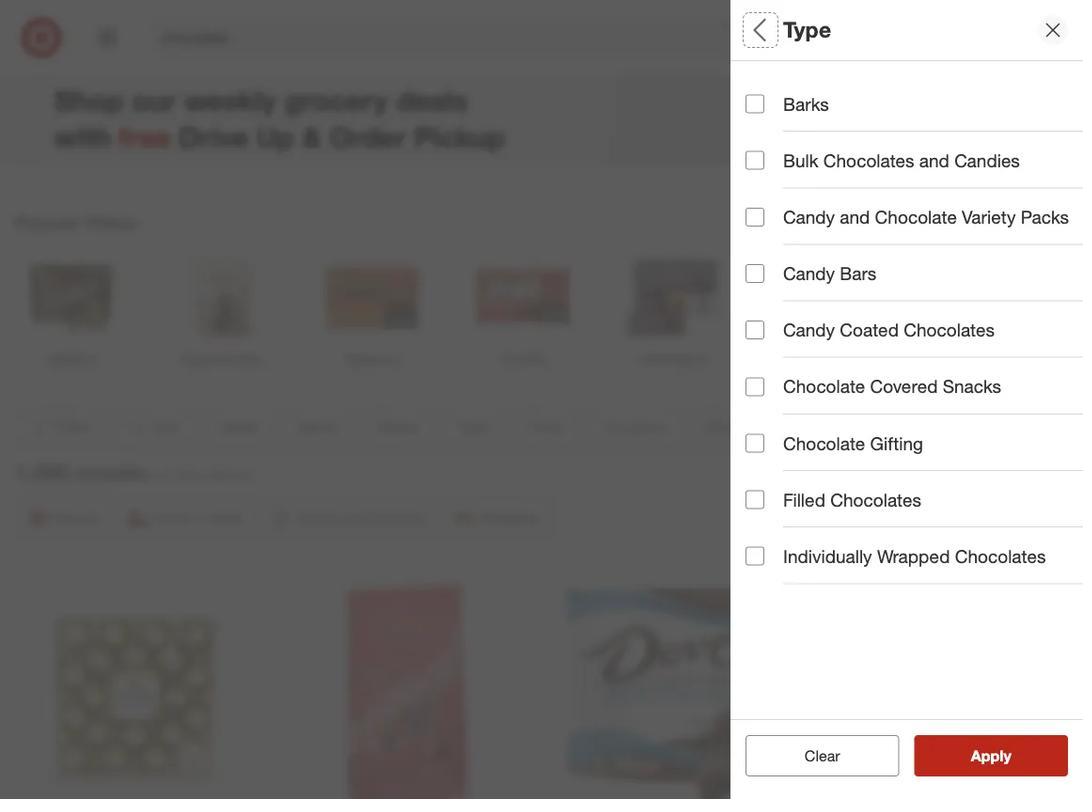 Task type: locate. For each thing, give the bounding box(es) containing it.
filled
[[783, 489, 826, 511]]

dietary
[[746, 475, 808, 497]]

candy down cookies on the top right of page
[[783, 263, 835, 284]]

results left for
[[75, 459, 145, 486]]

chocolates right bulk
[[824, 150, 914, 171]]

chocolate up "occasion"
[[783, 376, 865, 397]]

occasion
[[746, 410, 826, 431]]

individually wrapped chocolates
[[783, 545, 1046, 567]]

0 horizontal spatial and
[[840, 206, 870, 228]]

apply
[[971, 747, 1012, 765]]

candies
[[955, 150, 1020, 171]]

results inside button
[[983, 747, 1031, 765]]

type inside "dialog"
[[783, 17, 831, 43]]

& left cream;
[[853, 230, 861, 246]]

guest
[[746, 541, 796, 563]]

and up cookies on the top right of page
[[840, 206, 870, 228]]

3 candy from the top
[[783, 319, 835, 341]]

snacks
[[943, 376, 1002, 397]]

clear all
[[795, 747, 850, 765]]

kit
[[950, 164, 966, 180]]

occasion button
[[746, 390, 1083, 456]]

chocolate gifting
[[783, 432, 923, 454]]

4
[[1051, 19, 1057, 31]]

clear inside 'type' "dialog"
[[805, 747, 840, 765]]

candy up cookies on the top right of page
[[783, 206, 835, 228]]

deals
[[746, 81, 794, 102]]

1 vertical spatial &
[[853, 230, 861, 246]]

individually
[[783, 545, 872, 567]]

0 horizontal spatial &
[[302, 120, 322, 154]]

1 horizontal spatial &
[[853, 230, 861, 246]]

Candy Coated Chocolates checkbox
[[746, 321, 764, 340]]

grocery
[[284, 83, 388, 117]]

results right see
[[983, 747, 1031, 765]]

candy for candy bars
[[783, 263, 835, 284]]

popular
[[15, 212, 81, 233]]

brand 3 musketeers; crunch; ghirardelli; kit kat; kinder; lindt; t
[[746, 140, 1083, 180]]

1 vertical spatial candy
[[783, 263, 835, 284]]

& right up
[[302, 120, 322, 154]]

0 vertical spatial results
[[75, 459, 145, 486]]

clear for clear
[[805, 747, 840, 765]]

1 horizontal spatial results
[[983, 747, 1031, 765]]

shop
[[54, 83, 124, 117]]

ghirardelli;
[[883, 164, 946, 180]]

needs
[[812, 475, 867, 497]]

price button
[[746, 324, 1083, 390]]

apply button
[[914, 735, 1068, 777]]

2 clear from the left
[[805, 747, 840, 765]]

dietary needs button
[[746, 456, 1083, 522]]

chocolate for gifting
[[783, 432, 865, 454]]

1,090 results for "chocolate"
[[15, 459, 252, 486]]

chocolate covered snacks
[[783, 376, 1002, 397]]

Chocolate Gifting checkbox
[[746, 434, 764, 453]]

free
[[119, 120, 171, 154]]

wrapped
[[877, 545, 950, 567]]

0 vertical spatial type
[[783, 17, 831, 43]]

1 vertical spatial chocolate
[[783, 376, 865, 397]]

1 vertical spatial results
[[983, 747, 1031, 765]]

butter;
[[956, 230, 996, 246]]

our
[[131, 83, 176, 117]]

clear for clear all
[[795, 747, 831, 765]]

2 candy from the top
[[783, 263, 835, 284]]

filled chocolates
[[783, 489, 921, 511]]

drive
[[179, 120, 249, 154]]

and
[[919, 150, 950, 171], [840, 206, 870, 228]]

&
[[302, 120, 322, 154], [853, 230, 861, 246]]

0 vertical spatial &
[[302, 120, 322, 154]]

and left the kit
[[919, 150, 950, 171]]

type right all
[[783, 17, 831, 43]]

brownie;
[[746, 230, 797, 246]]

order
[[329, 120, 406, 154]]

candy for candy and chocolate variety packs
[[783, 206, 835, 228]]

clear inside all filters dialog
[[795, 747, 831, 765]]

candy up price
[[783, 319, 835, 341]]

chocolate
[[875, 206, 957, 228], [783, 376, 865, 397], [783, 432, 865, 454]]

chocolate down "occasion"
[[783, 432, 865, 454]]

2 vertical spatial chocolate
[[783, 432, 865, 454]]

musketeers;
[[757, 164, 829, 180]]

brand
[[746, 140, 797, 161]]

results
[[75, 459, 145, 486], [983, 747, 1031, 765]]

chocolates
[[824, 150, 914, 171], [904, 319, 995, 341], [830, 489, 921, 511], [955, 545, 1046, 567]]

kat;
[[969, 164, 993, 180]]

type
[[783, 17, 831, 43], [746, 278, 785, 300]]

◎deals shop our weekly grocery deals with free drive up & order pickup
[[54, 28, 505, 154]]

pickup
[[414, 120, 505, 154]]

deals button
[[746, 61, 1083, 127]]

all
[[835, 747, 850, 765]]

0 horizontal spatial results
[[75, 459, 145, 486]]

2 vertical spatial candy
[[783, 319, 835, 341]]

1 clear from the left
[[795, 747, 831, 765]]

barks
[[783, 93, 829, 115]]

all
[[746, 17, 772, 43]]

1 vertical spatial and
[[840, 206, 870, 228]]

0 vertical spatial candy
[[783, 206, 835, 228]]

type up candy coated chocolates "option"
[[746, 278, 785, 300]]

1,090
[[15, 459, 69, 486]]

1 horizontal spatial and
[[919, 150, 950, 171]]

candy for candy coated chocolates
[[783, 319, 835, 341]]

type inside type button
[[746, 278, 785, 300]]

see results button
[[914, 735, 1068, 777]]

4 link
[[1023, 17, 1064, 58]]

1 candy from the top
[[783, 206, 835, 228]]

clear
[[795, 747, 831, 765], [805, 747, 840, 765]]

bars
[[840, 263, 877, 284]]

Bulk Chocolates and Candies checkbox
[[746, 151, 764, 170]]

cookies
[[801, 230, 849, 246]]

& inside ◎deals shop our weekly grocery deals with free drive up & order pickup
[[302, 120, 322, 154]]

1 vertical spatial type
[[746, 278, 785, 300]]

type button
[[746, 259, 1083, 324]]

chocolate up peanut
[[875, 206, 957, 228]]

0 vertical spatial and
[[919, 150, 950, 171]]

price
[[746, 344, 790, 365]]

deals
[[396, 83, 468, 117]]

candy
[[783, 206, 835, 228], [783, 263, 835, 284], [783, 319, 835, 341]]



Task type: describe. For each thing, give the bounding box(es) containing it.
What can we help you find? suggestions appear below search field
[[150, 17, 845, 58]]

chocolates down gifting
[[830, 489, 921, 511]]

covered
[[870, 376, 938, 397]]

all filters dialog
[[731, 0, 1083, 799]]

results for 1,090
[[75, 459, 145, 486]]

kinder;
[[997, 164, 1039, 180]]

Individually Wrapped Chocolates checkbox
[[746, 547, 764, 566]]

see results
[[951, 747, 1031, 765]]

lindt;
[[1043, 164, 1076, 180]]

weekly
[[184, 83, 276, 117]]

dietary needs
[[746, 475, 867, 497]]

guest rating button
[[746, 522, 1083, 588]]

t
[[1079, 164, 1083, 180]]

bulk
[[783, 150, 819, 171]]

clear button
[[746, 735, 899, 777]]

results for see
[[983, 747, 1031, 765]]

candy coated chocolates
[[783, 319, 995, 341]]

for
[[153, 465, 171, 484]]

cream;
[[865, 230, 908, 246]]

filters
[[86, 212, 138, 233]]

Candy and Chocolate Variety Packs checkbox
[[746, 208, 764, 226]]

"chocolate"
[[175, 465, 252, 484]]

all filters
[[746, 17, 836, 43]]

Filled Chocolates checkbox
[[746, 490, 764, 509]]

crunch;
[[832, 164, 879, 180]]

chocolate for covered
[[783, 376, 865, 397]]

clear all button
[[746, 735, 899, 777]]

see
[[951, 747, 978, 765]]

Chocolate Covered Snacks checkbox
[[746, 377, 764, 396]]

packs
[[1021, 206, 1069, 228]]

flavor brownie; cookies & cream; peanut butter; peppermint
[[746, 206, 1069, 246]]

peppermint
[[1000, 230, 1069, 246]]

with
[[54, 120, 111, 154]]

chocolates up snacks
[[904, 319, 995, 341]]

variety
[[962, 206, 1016, 228]]

popular filters
[[15, 212, 138, 233]]

◎deals
[[54, 28, 201, 77]]

chocolates right 'wrapped'
[[955, 545, 1046, 567]]

candy and chocolate variety packs
[[783, 206, 1069, 228]]

bulk chocolates and candies
[[783, 150, 1020, 171]]

3
[[746, 164, 753, 180]]

type dialog
[[731, 0, 1083, 799]]

Barks checkbox
[[746, 95, 764, 113]]

flavor
[[746, 206, 798, 227]]

up
[[256, 120, 294, 154]]

gifting
[[870, 432, 923, 454]]

coated
[[840, 319, 899, 341]]

filters
[[778, 17, 836, 43]]

guest rating
[[746, 541, 856, 563]]

& inside flavor brownie; cookies & cream; peanut butter; peppermint
[[853, 230, 861, 246]]

candy bars
[[783, 263, 877, 284]]

0 vertical spatial chocolate
[[875, 206, 957, 228]]

peanut
[[911, 230, 953, 246]]

Candy Bars checkbox
[[746, 264, 764, 283]]

rating
[[801, 541, 856, 563]]



Task type: vqa. For each thing, say whether or not it's contained in the screenshot.
first ) from right
no



